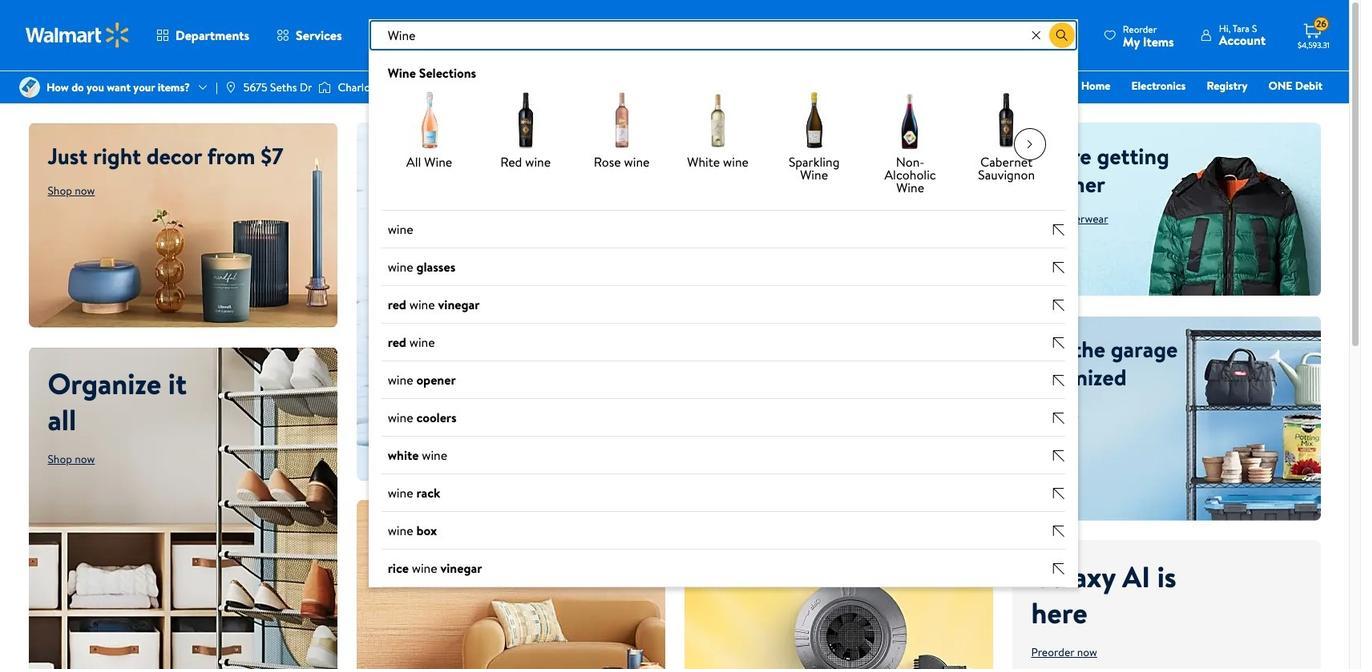 Task type: vqa. For each thing, say whether or not it's contained in the screenshot.
list box
yes



Task type: locate. For each thing, give the bounding box(es) containing it.
update query to wine glasses image
[[1053, 261, 1066, 274]]

next slide for horizontal chip scroller list image
[[1014, 128, 1046, 160]]

Walmart Site-Wide search field
[[369, 19, 1079, 588]]

group
[[369, 211, 1079, 588]]

update query to wine rack image
[[1053, 487, 1066, 500]]

update query to red wine image
[[1053, 337, 1066, 350]]

Search search field
[[369, 19, 1079, 51]]

 image
[[19, 77, 40, 98], [224, 81, 237, 94]]

walmart image
[[26, 22, 130, 48]]

 image
[[319, 79, 332, 95]]

update query to wine image
[[1053, 224, 1066, 236]]

list box
[[369, 51, 1079, 588]]



Task type: describe. For each thing, give the bounding box(es) containing it.
clear search field text image
[[1030, 29, 1043, 41]]

update query to rice wine vinegar image
[[1053, 563, 1066, 576]]

update query to white wine image
[[1053, 450, 1066, 463]]

search icon image
[[1056, 29, 1069, 42]]

update query to wine box image
[[1053, 525, 1066, 538]]

1 horizontal spatial  image
[[224, 81, 237, 94]]

update query to wine coolers image
[[1053, 412, 1066, 425]]

update query to wine opener image
[[1053, 374, 1066, 387]]

0 horizontal spatial  image
[[19, 77, 40, 98]]

update query to red wine vinegar image
[[1053, 299, 1066, 312]]



